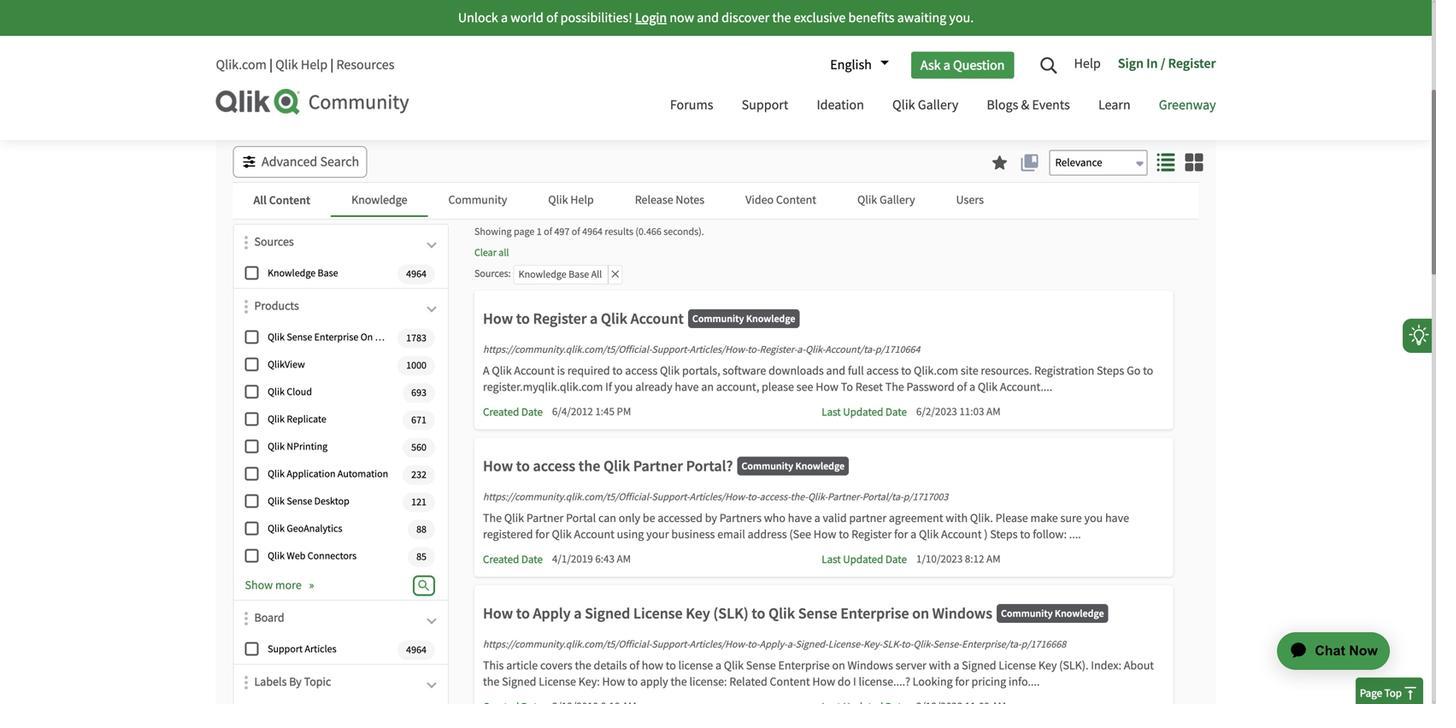 Task type: vqa. For each thing, say whether or not it's contained in the screenshot.
middle For
yes



Task type: describe. For each thing, give the bounding box(es) containing it.
forums button
[[657, 81, 726, 132]]

qlik- for community
[[805, 343, 825, 356]]

how up this
[[483, 604, 513, 623]]

created date for register
[[483, 405, 543, 419]]

sense up qlik geoanalytics
[[287, 495, 312, 508]]

(slk)
[[713, 604, 749, 623]]

the right discover
[[772, 9, 791, 26]]

the-
[[790, 491, 808, 504]]

enterprise inside qlik sense enterprise on windows 1783
[[314, 331, 358, 344]]

ask a question link
[[911, 52, 1014, 78]]

qlik help link
[[275, 56, 328, 74]]

a
[[483, 363, 489, 379]]

awaiting
[[897, 9, 946, 26]]

am for community
[[986, 405, 1001, 419]]

6:43
[[595, 552, 615, 566]]

p/1716668
[[1021, 638, 1066, 651]]

p/1710664
[[875, 343, 920, 356]]

2 horizontal spatial help
[[1074, 55, 1101, 72]]

created for how to register a qlik account
[[483, 405, 519, 419]]

date down the register.myqlik.qlik.com
[[521, 405, 543, 419]]

i
[[853, 674, 856, 690]]

to down knowledge base all
[[516, 309, 530, 328]]

2 horizontal spatial enterprise
[[840, 604, 909, 623]]

0 vertical spatial signed
[[585, 604, 630, 623]]

to
[[841, 380, 853, 395]]

replicate
[[287, 413, 326, 426]]

articles
[[305, 643, 337, 656]]

qlik- inside https://community.qlik.com/t5/official-support-articles/how-to-apply-a-signed-license-key-slk-to-qlik-sense-enterprise/ta-p/1716668 this article covers the details of how to license a qlik sense enterprise on windows server with a signed license key (slk). index: about the signed license key: how to apply the license: related content how do i license....? looking for pricing info....
[[913, 638, 933, 651]]

to up registered on the left bottom of the page
[[516, 456, 530, 476]]

qlik inside https://community.qlik.com/t5/official-support-articles/how-to-apply-a-signed-license-key-slk-to-qlik-sense-enterprise/ta-p/1716668 this article covers the details of how to license a qlik sense enterprise on windows server with a signed license key (slk). index: about the signed license key: how to apply the license: related content how do i license....? looking for pricing info....
[[724, 658, 744, 674]]

a right ask
[[944, 56, 950, 74]]

date down registered on the left bottom of the page
[[521, 553, 543, 567]]

of right 497
[[572, 225, 580, 238]]

knowledge up products
[[268, 267, 316, 280]]

full
[[848, 363, 864, 379]]

gallery inside "link"
[[918, 96, 958, 114]]

a left world
[[501, 9, 508, 26]]

0 vertical spatial partner
[[633, 456, 683, 476]]

articles/how- for key
[[690, 638, 748, 651]]

top
[[1384, 686, 1402, 701]]

apply-
[[760, 638, 787, 651]]

6/2/2023
[[916, 405, 957, 419]]

support for support articles
[[268, 643, 303, 656]]

qlik sense desktop
[[268, 495, 349, 508]]

of right world
[[546, 9, 558, 26]]

qlik.com inside "https://community.qlik.com/t5/official-support-articles/how-to-register-a-qlik-account/ta-p/1710664 a qlik account is required to access qlik portals, software downloads and full access to qlik.com site resources. registration steps go to register.myqlik.qlik.com if you already have an account, please see how to reset the password of a qlik account...."
[[914, 363, 958, 379]]

ask
[[921, 56, 941, 74]]

6/2/2023 11:03 am
[[916, 405, 1001, 419]]

4964 for sources
[[406, 268, 427, 281]]

qlik.com | qlik help | resources
[[216, 56, 394, 74]]

video
[[746, 192, 774, 208]]

last updated date for community
[[822, 405, 907, 419]]

sense up the signed-
[[798, 604, 837, 623]]

created date for access
[[483, 553, 543, 567]]

advanced
[[262, 153, 317, 171]]

you inside https://community.qlik.com/t5/official-support-articles/how-to-access-the-qlik-partner-portal/ta-p/1717003 the qlik partner portal can only be accessed by partners who have a valid partner agreement with qlik. please make sure you have registered for qlik account using your business email address (see how to register for a qlik account ) steps to follow: ....
[[1084, 511, 1103, 526]]

to- for community
[[748, 491, 760, 504]]

(slk).
[[1059, 658, 1089, 674]]

account,
[[716, 380, 759, 395]]

qlikview
[[268, 358, 305, 372]]

:
[[508, 267, 511, 280]]

(see
[[789, 527, 811, 542]]

use classic community search link
[[1028, 53, 1203, 70]]

0 horizontal spatial register
[[533, 309, 587, 328]]

page
[[514, 225, 535, 238]]

registered
[[483, 527, 533, 542]]

accessed
[[658, 511, 703, 526]]

email
[[717, 527, 745, 542]]

to- for knowledge
[[748, 343, 760, 356]]

please
[[996, 511, 1028, 526]]

community button
[[428, 183, 528, 217]]

the up portal
[[579, 456, 600, 476]]

with inside https://community.qlik.com/t5/official-support-articles/how-to-apply-a-signed-license-key-slk-to-qlik-sense-enterprise/ta-p/1716668 this article covers the details of how to license a qlik sense enterprise on windows server with a signed license key (slk). index: about the signed license key: how to apply the license: related content how do i license....? looking for pricing info....
[[929, 658, 951, 674]]

looking
[[913, 674, 953, 690]]

4964 inside showing page 1 of 497 of 4964 results (0.466 seconds) . clear all
[[582, 225, 603, 238]]

updated for community
[[843, 405, 883, 419]]

0 vertical spatial search
[[1164, 53, 1203, 70]]

date left 6/2/2023
[[886, 405, 907, 419]]

password
[[907, 380, 955, 395]]

showing
[[474, 225, 512, 238]]

4/1/2019 6:43 am
[[552, 552, 631, 566]]

notes
[[676, 192, 705, 208]]

support- for account
[[652, 343, 690, 356]]

last for portal?
[[822, 553, 841, 567]]

0 vertical spatial license
[[633, 604, 683, 623]]

sure
[[1060, 511, 1082, 526]]

2 horizontal spatial have
[[1105, 511, 1129, 526]]

articles/how- for community
[[690, 343, 748, 356]]

to right "go"
[[1143, 363, 1153, 379]]

qlik- for portal?
[[808, 491, 828, 504]]

0 vertical spatial key
[[686, 604, 710, 623]]

enterprise/ta-
[[962, 638, 1021, 651]]

2 horizontal spatial access
[[866, 363, 899, 379]]

knowledge button
[[331, 183, 428, 217]]

agreement
[[889, 511, 943, 526]]

steps inside https://community.qlik.com/t5/official-support-articles/how-to-access-the-qlik-partner-portal/ta-p/1717003 the qlik partner portal can only be accessed by partners who have a valid partner agreement with qlik. please make sure you have registered for qlik account using your business email address (see how to register for a qlik account ) steps to follow: ....
[[990, 527, 1018, 542]]

support- for partner
[[652, 491, 690, 504]]

a left valid
[[814, 511, 820, 526]]

to down please on the right of page
[[1020, 527, 1030, 542]]

clear all button
[[474, 245, 509, 261]]

desktop
[[314, 495, 349, 508]]

qlik inside qlik sense enterprise on windows 1783
[[268, 331, 285, 344]]

community inside "how to access the qlik partner portal? community knowledge"
[[742, 459, 793, 473]]

0 horizontal spatial qlik.com
[[216, 56, 267, 74]]

video content button
[[725, 183, 837, 217]]

who
[[764, 511, 786, 526]]

1000
[[406, 359, 427, 372]]

apply
[[533, 604, 571, 623]]

knowledge right :
[[519, 268, 567, 281]]

see
[[796, 380, 813, 395]]

qlik cloud
[[268, 386, 312, 399]]

0 horizontal spatial license
[[539, 674, 576, 690]]

menu bar containing forums
[[657, 81, 1229, 132]]

account left )
[[941, 527, 982, 542]]

windows inside https://community.qlik.com/t5/official-support-articles/how-to-apply-a-signed-license-key-slk-to-qlik-sense-enterprise/ta-p/1716668 this article covers the details of how to license a qlik sense enterprise on windows server with a signed license key (slk). index: about the signed license key: how to apply the license: related content how do i license....? looking for pricing info....
[[848, 658, 893, 674]]

all content
[[253, 192, 310, 208]]

88
[[416, 523, 427, 536]]

1 vertical spatial qlik gallery
[[857, 192, 915, 208]]

exclusive
[[794, 9, 846, 26]]

license:
[[689, 674, 727, 690]]

the inside "https://community.qlik.com/t5/official-support-articles/how-to-register-a-qlik-account/ta-p/1710664 a qlik account is required to access qlik portals, software downloads and full access to qlik.com site resources. registration steps go to register.myqlik.qlik.com if you already have an account, please see how to reset the password of a qlik account...."
[[885, 380, 904, 395]]

how inside https://community.qlik.com/t5/official-support-articles/how-to-access-the-qlik-partner-portal/ta-p/1717003 the qlik partner portal can only be accessed by partners who have a valid partner agreement with qlik. please make sure you have registered for qlik account using your business email address (see how to register for a qlik account ) steps to follow: ....
[[814, 527, 836, 542]]

qlik.
[[970, 511, 993, 526]]

pm
[[617, 405, 631, 419]]

labels by topic button
[[254, 674, 439, 699]]

by
[[705, 511, 717, 526]]

content for video content
[[776, 192, 816, 208]]

0 horizontal spatial for
[[535, 527, 549, 542]]

to right required
[[612, 363, 623, 379]]

1 vertical spatial gallery
[[880, 192, 915, 208]]

english
[[830, 56, 872, 74]]

(0.466
[[635, 225, 661, 238]]

you inside "https://community.qlik.com/t5/official-support-articles/how-to-register-a-qlik-account/ta-p/1710664 a qlik account is required to access qlik portals, software downloads and full access to qlik.com site resources. registration steps go to register.myqlik.qlik.com if you already have an account, please see how to reset the password of a qlik account...."
[[614, 380, 633, 395]]

to left 'apply'
[[516, 604, 530, 623]]

base for knowledge base
[[318, 267, 338, 280]]

a down the sense-
[[953, 658, 959, 674]]

steps inside "https://community.qlik.com/t5/official-support-articles/how-to-register-a-qlik-account/ta-p/1710664 a qlik account is required to access qlik portals, software downloads and full access to qlik.com site resources. registration steps go to register.myqlik.qlik.com if you already have an account, please see how to reset the password of a qlik account...."
[[1097, 363, 1124, 379]]

knowledge inside how to apply a signed license key (slk) to qlik sense enterprise on windows community knowledge
[[1055, 607, 1104, 620]]

sense inside qlik sense enterprise on windows 1783
[[287, 331, 312, 344]]

about
[[1124, 658, 1154, 674]]

0 horizontal spatial and
[[697, 9, 719, 26]]

https://community.qlik.com/t5/official- for access
[[483, 491, 652, 504]]

85
[[416, 550, 427, 564]]

register inside sign in / register link
[[1168, 55, 1216, 72]]

✕
[[611, 268, 619, 281]]

2 | from the left
[[330, 56, 334, 74]]

a down agreement
[[911, 527, 917, 542]]

qlik geoanalytics
[[268, 522, 342, 536]]

1 size image from the left
[[1157, 153, 1175, 171]]

blogs
[[987, 96, 1018, 114]]

labels by topic
[[254, 674, 331, 690]]

windows inside qlik sense enterprise on windows 1783
[[375, 331, 414, 344]]

go
[[1127, 363, 1141, 379]]

ask a question
[[921, 56, 1005, 74]]

content inside https://community.qlik.com/t5/official-support-articles/how-to-apply-a-signed-license-key-slk-to-qlik-sense-enterprise/ta-p/1716668 this article covers the details of how to license a qlik sense enterprise on windows server with a signed license key (slk). index: about the signed license key: how to apply the license: related content how do i license....? looking for pricing info....
[[770, 674, 810, 690]]

key-
[[863, 638, 882, 651]]

how down sources :
[[483, 309, 513, 328]]

on inside qlik sense enterprise on windows 1783
[[360, 331, 373, 344]]

page top button
[[1356, 678, 1423, 704]]

)
[[984, 527, 988, 542]]

sort filter image for products
[[244, 300, 248, 314]]

you.
[[949, 9, 974, 26]]

base for knowledge base all
[[569, 268, 589, 281]]

how to access the qlik partner portal? link
[[483, 456, 733, 484]]

application
[[287, 468, 336, 481]]

qlik image
[[216, 89, 301, 115]]

your
[[646, 527, 669, 542]]

on inside https://community.qlik.com/t5/official-support-articles/how-to-apply-a-signed-license-key-slk-to-qlik-sense-enterprise/ta-p/1716668 this article covers the details of how to license a qlik sense enterprise on windows server with a signed license key (slk). index: about the signed license key: how to apply the license: related content how do i license....? looking for pricing info....
[[832, 658, 845, 674]]

1 vertical spatial search
[[1143, 85, 1182, 102]]

knowledge inside the "how to register a qlik account community knowledge"
[[746, 312, 795, 325]]

content for all content
[[269, 192, 310, 208]]

671
[[411, 414, 427, 427]]

qlik gallery link
[[880, 81, 971, 132]]

https://community.qlik.com/t5/official- for register
[[483, 343, 652, 356]]

ideation button
[[804, 81, 877, 132]]

to left apply at the left bottom
[[627, 674, 638, 690]]

the inside https://community.qlik.com/t5/official-support-articles/how-to-access-the-qlik-partner-portal/ta-p/1717003 the qlik partner portal can only be accessed by partners who have a valid partner agreement with qlik. please make sure you have registered for qlik account using your business email address (see how to register for a qlik account ) steps to follow: ....
[[483, 511, 502, 526]]

1 vertical spatial on
[[912, 604, 929, 623]]

1783
[[406, 332, 427, 345]]

learn button
[[1086, 81, 1143, 132]]

1 vertical spatial signed
[[962, 658, 996, 674]]

business
[[671, 527, 715, 542]]

sign in / register link
[[1109, 49, 1216, 81]]

support- for license
[[652, 638, 690, 651]]

page
[[1360, 686, 1382, 701]]

of right 1
[[544, 225, 552, 238]]

license
[[678, 658, 713, 674]]

to right (slk)
[[752, 604, 765, 623]]

to- for (slk)
[[748, 638, 760, 651]]

to- up server
[[901, 638, 913, 651]]



Task type: locate. For each thing, give the bounding box(es) containing it.
0 vertical spatial all
[[253, 192, 267, 208]]

created for how to access the qlik partner portal?
[[483, 553, 519, 567]]

a- inside https://community.qlik.com/t5/official-support-articles/how-to-apply-a-signed-license-key-slk-to-qlik-sense-enterprise/ta-p/1716668 this article covers the details of how to license a qlik sense enterprise on windows server with a signed license key (slk). index: about the signed license key: how to apply the license: related content how do i license....? looking for pricing info....
[[787, 638, 795, 651]]

created down a
[[483, 405, 519, 419]]

updated down reset
[[843, 405, 883, 419]]

all
[[253, 192, 267, 208], [591, 268, 602, 281]]

signed
[[585, 604, 630, 623], [962, 658, 996, 674], [502, 674, 536, 690]]

0 horizontal spatial all
[[253, 192, 267, 208]]

0 vertical spatial gallery
[[918, 96, 958, 114]]

license down covers
[[539, 674, 576, 690]]

https://community.qlik.com/t5/official- up portal
[[483, 491, 652, 504]]

last for community
[[822, 405, 841, 419]]

sort filter image for labels by topic
[[244, 676, 248, 690]]

articles/how- inside https://community.qlik.com/t5/official-support-articles/how-to-apply-a-signed-license-key-slk-to-qlik-sense-enterprise/ta-p/1716668 this article covers the details of how to license a qlik sense enterprise on windows server with a signed license key (slk). index: about the signed license key: how to apply the license: related content how do i license....? looking for pricing info....
[[690, 638, 748, 651]]

0 vertical spatial the
[[885, 380, 904, 395]]

how to apply a signed license key (slk) to qlik sense enterprise on windows link
[[483, 604, 992, 632]]

support for support
[[742, 96, 788, 114]]

clear
[[474, 246, 497, 259]]

support- inside https://community.qlik.com/t5/official-support-articles/how-to-access-the-qlik-partner-portal/ta-p/1717003 the qlik partner portal can only be accessed by partners who have a valid partner agreement with qlik. please make sure you have registered for qlik account using your business email address (see how to register for a qlik account ) steps to follow: ....
[[652, 491, 690, 504]]

0 vertical spatial articles/how-
[[690, 343, 748, 356]]

on up server
[[912, 604, 929, 623]]

with inside https://community.qlik.com/t5/official-support-articles/how-to-access-the-qlik-partner-portal/ta-p/1717003 the qlik partner portal can only be accessed by partners who have a valid partner agreement with qlik. please make sure you have registered for qlik account using your business email address (see how to register for a qlik account ) steps to follow: ....
[[946, 511, 968, 526]]

key:
[[578, 674, 600, 690]]

2 size image from the left
[[1185, 153, 1203, 171]]

https://community.qlik.com/t5/official-support-articles/how-to-apply-a-signed-license-key-slk-to-qlik-sense-enterprise/ta-p/1716668 this article covers the details of how to license a qlik sense enterprise on windows server with a signed license key (slk). index: about the signed license key: how to apply the license: related content how do i license....? looking for pricing info....
[[483, 638, 1154, 690]]

knowledge base all
[[519, 268, 602, 281]]

sort filter image left products
[[244, 300, 248, 314]]

0 vertical spatial a-
[[797, 343, 805, 356]]

access down the 6/4/2012
[[533, 456, 575, 476]]

a- inside "https://community.qlik.com/t5/official-support-articles/how-to-register-a-qlik-account/ta-p/1710664 a qlik account is required to access qlik portals, software downloads and full access to qlik.com site resources. registration steps go to register.myqlik.qlik.com if you already have an account, please see how to reset the password of a qlik account...."
[[797, 343, 805, 356]]

3 https://community.qlik.com/t5/official- from the top
[[483, 638, 652, 651]]

2 articles/how- from the top
[[690, 491, 748, 504]]

2 https://community.qlik.com/t5/official- from the top
[[483, 491, 652, 504]]

support right forums
[[742, 96, 788, 114]]

register down knowledge base all
[[533, 309, 587, 328]]

advanced search
[[262, 153, 359, 171]]

1 vertical spatial sort filter image
[[244, 612, 248, 626]]

0 horizontal spatial base
[[318, 267, 338, 280]]

1 horizontal spatial |
[[330, 56, 334, 74]]

license up info....
[[999, 658, 1036, 674]]

windows up the sense-
[[932, 604, 992, 623]]

all left ✕
[[591, 268, 602, 281]]

partners
[[720, 511, 762, 526]]

register-
[[760, 343, 797, 356]]

info....
[[1009, 674, 1040, 690]]

base down showing page 1 of 497 of 4964 results (0.466 seconds) . clear all on the top of the page
[[569, 268, 589, 281]]

show
[[245, 578, 273, 593]]

the up key:
[[575, 658, 591, 674]]

support- up the how
[[652, 638, 690, 651]]

make
[[1030, 511, 1058, 526]]

possibilities!
[[560, 9, 632, 26]]

sources
[[254, 234, 294, 250], [474, 267, 508, 280]]

2 vertical spatial support-
[[652, 638, 690, 651]]

2 vertical spatial on
[[832, 658, 845, 674]]

1 vertical spatial support
[[268, 643, 303, 656]]

https://community.qlik.com/t5/official- for apply
[[483, 638, 652, 651]]

2 vertical spatial search
[[320, 153, 359, 171]]

https://community.qlik.com/t5/official- up the is on the bottom left of page
[[483, 343, 652, 356]]

3 sort filter image from the top
[[244, 676, 248, 690]]

1 horizontal spatial on
[[832, 658, 845, 674]]

0 vertical spatial sort filter image
[[244, 300, 248, 314]]

support- up accessed
[[652, 491, 690, 504]]

community
[[1094, 53, 1161, 70], [308, 89, 409, 115], [448, 192, 507, 208], [692, 312, 744, 325], [742, 459, 793, 473], [1001, 607, 1053, 620]]

1 vertical spatial support-
[[652, 491, 690, 504]]

ideation
[[817, 96, 864, 114]]

qlik gallery inside "link"
[[892, 96, 958, 114]]

sources down clear all button
[[474, 267, 508, 280]]

2 vertical spatial license
[[539, 674, 576, 690]]

you
[[614, 380, 633, 395], [1084, 511, 1103, 526]]

community inside how to apply a signed license key (slk) to qlik sense enterprise on windows community knowledge
[[1001, 607, 1053, 620]]

1 horizontal spatial you
[[1084, 511, 1103, 526]]

2 vertical spatial qlik-
[[913, 638, 933, 651]]

learn
[[1098, 96, 1131, 114]]

a right 'apply'
[[574, 604, 582, 623]]

of inside https://community.qlik.com/t5/official-support-articles/how-to-apply-a-signed-license-key-slk-to-qlik-sense-enterprise/ta-p/1716668 this article covers the details of how to license a qlik sense enterprise on windows server with a signed license key (slk). index: about the signed license key: how to apply the license: related content how do i license....? looking for pricing info....
[[629, 658, 639, 674]]

2 sort filter image from the top
[[244, 612, 248, 626]]

1 vertical spatial last updated date
[[822, 553, 907, 567]]

on down products button
[[360, 331, 373, 344]]

help
[[1074, 55, 1101, 72], [301, 56, 328, 74], [570, 192, 594, 208]]

support up the labels by topic
[[268, 643, 303, 656]]

can
[[598, 511, 616, 526]]

please
[[762, 380, 794, 395]]

pricing
[[972, 674, 1006, 690]]

all inside button
[[253, 192, 267, 208]]

0 vertical spatial windows
[[375, 331, 414, 344]]

content right video
[[776, 192, 816, 208]]

content down advanced
[[269, 192, 310, 208]]

https://community.qlik.com/t5/official- inside https://community.qlik.com/t5/official-support-articles/how-to-access-the-qlik-partner-portal/ta-p/1717003 the qlik partner portal can only be accessed by partners who have a valid partner agreement with qlik. please make sure you have registered for qlik account using your business email address (see how to register for a qlik account ) steps to follow: ....
[[483, 491, 652, 504]]

1 created from the top
[[483, 405, 519, 419]]

1 horizontal spatial windows
[[848, 658, 893, 674]]

1 horizontal spatial and
[[826, 363, 845, 379]]

details
[[594, 658, 627, 674]]

0 vertical spatial support
[[742, 96, 788, 114]]

application
[[1245, 612, 1410, 691]]

/
[[1161, 55, 1165, 72]]

2 created date from the top
[[483, 553, 543, 567]]

support- inside "https://community.qlik.com/t5/official-support-articles/how-to-register-a-qlik-account/ta-p/1710664 a qlik account is required to access qlik portals, software downloads and full access to qlik.com site resources. registration steps go to register.myqlik.qlik.com if you already have an account, please see how to reset the password of a qlik account...."
[[652, 343, 690, 356]]

to- up software
[[748, 343, 760, 356]]

0 horizontal spatial a-
[[787, 638, 795, 651]]

how down valid
[[814, 527, 836, 542]]

created down registered on the left bottom of the page
[[483, 553, 519, 567]]

key
[[686, 604, 710, 623], [1038, 658, 1057, 674]]

last updated date for portal?
[[822, 553, 907, 567]]

1 vertical spatial qlik.com
[[914, 363, 958, 379]]

2 last updated date from the top
[[822, 553, 907, 567]]

account down can
[[574, 527, 615, 542]]

is
[[557, 363, 565, 379]]

qlik- up server
[[913, 638, 933, 651]]

am for portal?
[[986, 552, 1001, 566]]

already
[[635, 380, 672, 395]]

resources
[[336, 56, 394, 74]]

qlik
[[275, 56, 298, 74], [892, 96, 915, 114], [548, 192, 568, 208], [857, 192, 877, 208], [601, 309, 627, 328], [268, 331, 285, 344], [492, 363, 512, 379], [660, 363, 680, 379], [978, 380, 998, 395], [268, 386, 285, 399], [268, 413, 285, 426], [268, 440, 285, 454], [604, 456, 630, 476], [268, 468, 285, 481], [268, 495, 285, 508], [504, 511, 524, 526], [268, 522, 285, 536], [552, 527, 572, 542], [919, 527, 939, 542], [268, 550, 285, 563], [768, 604, 795, 623], [724, 658, 744, 674]]

account
[[631, 309, 684, 328], [514, 363, 555, 379], [574, 527, 615, 542], [941, 527, 982, 542]]

1 horizontal spatial register
[[852, 527, 892, 542]]

web
[[287, 550, 306, 563]]

of left the how
[[629, 658, 639, 674]]

0 vertical spatial created
[[483, 405, 519, 419]]

1 vertical spatial the
[[483, 511, 502, 526]]

3 articles/how- from the top
[[690, 638, 748, 651]]

1 horizontal spatial gallery
[[918, 96, 958, 114]]

sources inside button
[[254, 234, 294, 250]]

0 vertical spatial 4964
[[582, 225, 603, 238]]

0 horizontal spatial support
[[268, 643, 303, 656]]

help up showing page 1 of 497 of 4964 results (0.466 seconds) . clear all on the top of the page
[[570, 192, 594, 208]]

1 articles/how- from the top
[[690, 343, 748, 356]]

the down license
[[671, 674, 687, 690]]

0 vertical spatial register
[[1168, 55, 1216, 72]]

0 vertical spatial qlik-
[[805, 343, 825, 356]]

partner inside https://community.qlik.com/t5/official-support-articles/how-to-access-the-qlik-partner-portal/ta-p/1717003 the qlik partner portal can only be accessed by partners who have a valid partner agreement with qlik. please make sure you have registered for qlik account using your business email address (see how to register for a qlik account ) steps to follow: ....
[[526, 511, 564, 526]]

created
[[483, 405, 519, 419], [483, 553, 519, 567]]

1 horizontal spatial qlik.com
[[914, 363, 958, 379]]

qlik- inside "https://community.qlik.com/t5/official-support-articles/how-to-register-a-qlik-account/ta-p/1710664 a qlik account is required to access qlik portals, software downloads and full access to qlik.com site resources. registration steps go to register.myqlik.qlik.com if you already have an account, please see how to reset the password of a qlik account...."
[[805, 343, 825, 356]]

now
[[670, 9, 694, 26]]

1 vertical spatial 4964
[[406, 268, 427, 281]]

enterprise inside https://community.qlik.com/t5/official-support-articles/how-to-apply-a-signed-license-key-slk-to-qlik-sense-enterprise/ta-p/1716668 this article covers the details of how to license a qlik sense enterprise on windows server with a signed license key (slk). index: about the signed license key: how to apply the license: related content how do i license....? looking for pricing info....
[[778, 658, 830, 674]]

community inside button
[[448, 192, 507, 208]]

account inside "https://community.qlik.com/t5/official-support-articles/how-to-register-a-qlik-account/ta-p/1710664 a qlik account is required to access qlik portals, software downloads and full access to qlik.com site resources. registration steps go to register.myqlik.qlik.com if you already have an account, please see how to reset the password of a qlik account...."
[[514, 363, 555, 379]]

1 vertical spatial created
[[483, 553, 519, 567]]

sort filter image for board
[[244, 612, 248, 626]]

0 horizontal spatial windows
[[375, 331, 414, 344]]

2 vertical spatial sort filter image
[[244, 676, 248, 690]]

help inside button
[[570, 192, 594, 208]]

account....
[[1000, 380, 1052, 395]]

2 horizontal spatial license
[[999, 658, 1036, 674]]

topic
[[304, 674, 331, 690]]

sort filter image left labels
[[244, 676, 248, 690]]

knowledge up "sources" button
[[351, 192, 407, 208]]

0 vertical spatial with
[[946, 511, 968, 526]]

by
[[289, 674, 302, 690]]

to down p/1710664
[[901, 363, 911, 379]]

access
[[625, 363, 658, 379], [866, 363, 899, 379], [533, 456, 575, 476]]

1 horizontal spatial steps
[[1097, 363, 1124, 379]]

0 horizontal spatial partner
[[526, 511, 564, 526]]

0 vertical spatial steps
[[1097, 363, 1124, 379]]

4964 down board button
[[406, 644, 427, 657]]

sources for sources
[[254, 234, 294, 250]]

1 horizontal spatial all
[[591, 268, 602, 281]]

access up already
[[625, 363, 658, 379]]

4964 left the results
[[582, 225, 603, 238]]

the
[[772, 9, 791, 26], [579, 456, 600, 476], [575, 658, 591, 674], [483, 674, 499, 690], [671, 674, 687, 690]]

qlik gallery
[[892, 96, 958, 114], [857, 192, 915, 208]]

sense up qlikview
[[287, 331, 312, 344]]

https://community.qlik.com/t5/official- inside https://community.qlik.com/t5/official-support-articles/how-to-apply-a-signed-license-key-slk-to-qlik-sense-enterprise/ta-p/1716668 this article covers the details of how to license a qlik sense enterprise on windows server with a signed license key (slk). index: about the signed license key: how to apply the license: related content how do i license....? looking for pricing info....
[[483, 638, 652, 651]]

to- down the how to apply a signed license key (slk) to qlik sense enterprise on windows 'link'
[[748, 638, 760, 651]]

1 vertical spatial you
[[1084, 511, 1103, 526]]

1 vertical spatial updated
[[843, 553, 883, 567]]

knowledge up the register-
[[746, 312, 795, 325]]

to- inside https://community.qlik.com/t5/official-support-articles/how-to-access-the-qlik-partner-portal/ta-p/1717003 the qlik partner portal can only be accessed by partners who have a valid partner agreement with qlik. please make sure you have registered for qlik account using your business email address (see how to register for a qlik account ) steps to follow: ....
[[748, 491, 760, 504]]

1 horizontal spatial sources
[[474, 267, 508, 280]]

required
[[567, 363, 610, 379]]

question
[[953, 56, 1005, 74]]

windows up 1000
[[375, 331, 414, 344]]

support articles
[[268, 643, 337, 656]]

have up (see
[[788, 511, 812, 526]]

and inside "https://community.qlik.com/t5/official-support-articles/how-to-register-a-qlik-account/ta-p/1710664 a qlik account is required to access qlik portals, software downloads and full access to qlik.com site resources. registration steps go to register.myqlik.qlik.com if you already have an account, please see how to reset the password of a qlik account...."
[[826, 363, 845, 379]]

sense inside https://community.qlik.com/t5/official-support-articles/how-to-apply-a-signed-license-key-slk-to-qlik-sense-enterprise/ta-p/1716668 this article covers the details of how to license a qlik sense enterprise on windows server with a signed license key (slk). index: about the signed license key: how to apply the license: related content how do i license....? looking for pricing info....
[[746, 658, 776, 674]]

qlik.com
[[216, 56, 267, 74], [914, 363, 958, 379]]

0 vertical spatial qlik.com
[[216, 56, 267, 74]]

1 horizontal spatial for
[[894, 527, 908, 542]]

https://community.qlik.com/t5/official- inside "https://community.qlik.com/t5/official-support-articles/how-to-register-a-qlik-account/ta-p/1710664 a qlik account is required to access qlik portals, software downloads and full access to qlik.com site resources. registration steps go to register.myqlik.qlik.com if you already have an account, please see how to reset the password of a qlik account...."
[[483, 343, 652, 356]]

1 horizontal spatial access
[[625, 363, 658, 379]]

use
[[1028, 53, 1050, 70]]

greenway
[[1159, 96, 1216, 114]]

2 updated from the top
[[843, 553, 883, 567]]

server
[[896, 658, 927, 674]]

1 created date from the top
[[483, 405, 543, 419]]

a- for knowledge
[[797, 343, 805, 356]]

base down "sources" button
[[318, 267, 338, 280]]

0 horizontal spatial on
[[360, 331, 373, 344]]

sort filter image
[[244, 236, 248, 250]]

site
[[961, 363, 978, 379]]

sense-
[[933, 638, 962, 651]]

account up 'portals,'
[[631, 309, 684, 328]]

qlik gallery down ask
[[892, 96, 958, 114]]

6/4/2012 1:45 pm
[[552, 405, 631, 419]]

0 horizontal spatial signed
[[502, 674, 536, 690]]

11:03
[[959, 405, 984, 419]]

0 vertical spatial and
[[697, 9, 719, 26]]

sense
[[287, 331, 312, 344], [287, 495, 312, 508], [798, 604, 837, 623], [746, 658, 776, 674]]

0 horizontal spatial help
[[301, 56, 328, 74]]

benefits
[[848, 9, 895, 26]]

qlik gallery left users
[[857, 192, 915, 208]]

you right sure
[[1084, 511, 1103, 526]]

board button
[[254, 609, 439, 635]]

1 vertical spatial windows
[[932, 604, 992, 623]]

qlik- inside https://community.qlik.com/t5/official-support-articles/how-to-access-the-qlik-partner-portal/ta-p/1717003 the qlik partner portal can only be accessed by partners who have a valid partner agreement with qlik. please make sure you have registered for qlik account using your business email address (see how to register for a qlik account ) steps to follow: ....
[[808, 491, 828, 504]]

232
[[411, 468, 427, 482]]

2 last from the top
[[822, 553, 841, 567]]

1 vertical spatial license
[[999, 658, 1036, 674]]

register inside https://community.qlik.com/t5/official-support-articles/how-to-access-the-qlik-partner-portal/ta-p/1717003 the qlik partner portal can only be accessed by partners who have a valid partner agreement with qlik. please make sure you have registered for qlik account using your business email address (see how to register for a qlik account ) steps to follow: ....
[[852, 527, 892, 542]]

menu bar
[[657, 81, 1229, 132]]

events
[[1032, 96, 1070, 114]]

you right if
[[614, 380, 633, 395]]

0 horizontal spatial have
[[675, 380, 699, 395]]

1 horizontal spatial license
[[633, 604, 683, 623]]

1 https://community.qlik.com/t5/official- from the top
[[483, 343, 652, 356]]

how inside "https://community.qlik.com/t5/official-support-articles/how-to-register-a-qlik-account/ta-p/1710664 a qlik account is required to access qlik portals, software downloads and full access to qlik.com site resources. registration steps go to register.myqlik.qlik.com if you already have an account, please see how to reset the password of a qlik account...."
[[816, 380, 839, 395]]

login
[[635, 9, 667, 26]]

partner left portal?
[[633, 456, 683, 476]]

2 horizontal spatial register
[[1168, 55, 1216, 72]]

sources button
[[254, 233, 439, 259]]

am right 8:12
[[986, 552, 1001, 566]]

to- inside "https://community.qlik.com/t5/official-support-articles/how-to-register-a-qlik-account/ta-p/1710664 a qlik account is required to access qlik portals, software downloads and full access to qlik.com site resources. registration steps go to register.myqlik.qlik.com if you already have an account, please see how to reset the password of a qlik account...."
[[748, 343, 760, 356]]

to- up the partners
[[748, 491, 760, 504]]

of down site
[[957, 380, 967, 395]]

1 last from the top
[[822, 405, 841, 419]]

0 horizontal spatial you
[[614, 380, 633, 395]]

2 vertical spatial signed
[[502, 674, 536, 690]]

0 vertical spatial qlik gallery
[[892, 96, 958, 114]]

how down details
[[602, 674, 625, 690]]

for left pricing
[[955, 674, 969, 690]]

3 support- from the top
[[652, 638, 690, 651]]

2 created from the top
[[483, 553, 519, 567]]

blogs & events button
[[974, 81, 1083, 132]]

follow:
[[1033, 527, 1067, 542]]

1 last updated date from the top
[[822, 405, 907, 419]]

have inside "https://community.qlik.com/t5/official-support-articles/how-to-register-a-qlik-account/ta-p/1710664 a qlik account is required to access qlik portals, software downloads and full access to qlik.com site resources. registration steps go to register.myqlik.qlik.com if you already have an account, please see how to reset the password of a qlik account...."
[[675, 380, 699, 395]]

1 horizontal spatial support
[[742, 96, 788, 114]]

2 horizontal spatial windows
[[932, 604, 992, 623]]

created date
[[483, 405, 543, 419], [483, 553, 543, 567]]

qlik- up downloads
[[805, 343, 825, 356]]

to right the how
[[666, 658, 676, 674]]

0 vertical spatial enterprise
[[314, 331, 358, 344]]

1 horizontal spatial have
[[788, 511, 812, 526]]

2 support- from the top
[[652, 491, 690, 504]]

support
[[742, 96, 788, 114], [268, 643, 303, 656]]

knowledge inside button
[[351, 192, 407, 208]]

a inside "https://community.qlik.com/t5/official-support-articles/how-to-register-a-qlik-account/ta-p/1710664 a qlik account is required to access qlik portals, software downloads and full access to qlik.com site resources. registration steps go to register.myqlik.qlik.com if you already have an account, please see how to reset the password of a qlik account...."
[[969, 380, 975, 395]]

how to access the qlik partner portal? community knowledge
[[483, 456, 845, 476]]

1 horizontal spatial partner
[[633, 456, 683, 476]]

with left qlik.
[[946, 511, 968, 526]]

2 horizontal spatial for
[[955, 674, 969, 690]]

signed up details
[[585, 604, 630, 623]]

created date down the register.myqlik.qlik.com
[[483, 405, 543, 419]]

knowledge base
[[268, 267, 338, 280]]

1 horizontal spatial base
[[569, 268, 589, 281]]

sort filter image
[[244, 300, 248, 314], [244, 612, 248, 626], [244, 676, 248, 690]]

a- for (slk)
[[787, 638, 795, 651]]

license-
[[828, 638, 863, 651]]

2 horizontal spatial on
[[912, 604, 929, 623]]

qlik inside button
[[548, 192, 568, 208]]

articles/how- inside https://community.qlik.com/t5/official-support-articles/how-to-access-the-qlik-partner-portal/ta-p/1717003 the qlik partner portal can only be accessed by partners who have a valid partner agreement with qlik. please make sure you have registered for qlik account using your business email address (see how to register for a qlik account ) steps to follow: ....
[[690, 491, 748, 504]]

updated
[[843, 405, 883, 419], [843, 553, 883, 567]]

enterprise
[[314, 331, 358, 344], [840, 604, 909, 623], [778, 658, 830, 674]]

to down valid
[[839, 527, 849, 542]]

1 sort filter image from the top
[[244, 300, 248, 314]]

a up required
[[590, 309, 598, 328]]

all down advanced
[[253, 192, 267, 208]]

community inside the "how to register a qlik account community knowledge"
[[692, 312, 744, 325]]

4964 for board
[[406, 644, 427, 657]]

how left do
[[812, 674, 835, 690]]

a- up downloads
[[797, 343, 805, 356]]

1 updated from the top
[[843, 405, 883, 419]]

0 horizontal spatial access
[[533, 456, 575, 476]]

0 horizontal spatial gallery
[[880, 192, 915, 208]]

qlik help button
[[528, 183, 614, 217]]

date left 1/10/2023
[[886, 553, 907, 567]]

1 support- from the top
[[652, 343, 690, 356]]

sources right sort filter icon
[[254, 234, 294, 250]]

knowledge inside "how to access the qlik partner portal? community knowledge"
[[795, 459, 845, 473]]

support inside the support dropdown button
[[742, 96, 788, 114]]

gallery down ask
[[918, 96, 958, 114]]

sense up related
[[746, 658, 776, 674]]

articles/how- inside "https://community.qlik.com/t5/official-support-articles/how-to-register-a-qlik-account/ta-p/1710664 a qlik account is required to access qlik portals, software downloads and full access to qlik.com site resources. registration steps go to register.myqlik.qlik.com if you already have an account, please see how to reset the password of a qlik account...."
[[690, 343, 748, 356]]

on
[[360, 331, 373, 344], [912, 604, 929, 623], [832, 658, 845, 674]]

qlik inside "link"
[[892, 96, 915, 114]]

size image
[[1157, 153, 1175, 171], [1185, 153, 1203, 171]]

have left an
[[675, 380, 699, 395]]

qlik.com up password on the right of page
[[914, 363, 958, 379]]

steps left "go"
[[1097, 363, 1124, 379]]

0 vertical spatial last updated date
[[822, 405, 907, 419]]

of inside "https://community.qlik.com/t5/official-support-articles/how-to-register-a-qlik-account/ta-p/1710664 a qlik account is required to access qlik portals, software downloads and full access to qlik.com site resources. registration steps go to register.myqlik.qlik.com if you already have an account, please see how to reset the password of a qlik account...."
[[957, 380, 967, 395]]

the right reset
[[885, 380, 904, 395]]

1 | from the left
[[269, 56, 273, 74]]

1 vertical spatial partner
[[526, 511, 564, 526]]

register.myqlik.qlik.com
[[483, 380, 603, 395]]

portals,
[[682, 363, 720, 379]]

for inside https://community.qlik.com/t5/official-support-articles/how-to-apply-a-signed-license-key-slk-to-qlik-sense-enterprise/ta-p/1716668 this article covers the details of how to license a qlik sense enterprise on windows server with a signed license key (slk). index: about the signed license key: how to apply the license: related content how do i license....? looking for pricing info....
[[955, 674, 969, 690]]

0 horizontal spatial sources
[[254, 234, 294, 250]]

2 vertical spatial 4964
[[406, 644, 427, 657]]

be
[[643, 511, 655, 526]]

1 vertical spatial all
[[591, 268, 602, 281]]

articles/how- for portal?
[[690, 491, 748, 504]]

updated for portal?
[[843, 553, 883, 567]]

date
[[521, 405, 543, 419], [886, 405, 907, 419], [521, 553, 543, 567], [886, 553, 907, 567]]

0 vertical spatial last
[[822, 405, 841, 419]]

a- down how to apply a signed license key (slk) to qlik sense enterprise on windows community knowledge
[[787, 638, 795, 651]]

unlock
[[458, 9, 498, 26]]

support- up 'portals,'
[[652, 343, 690, 356]]

the down this
[[483, 674, 499, 690]]

search inside button
[[320, 153, 359, 171]]

address
[[748, 527, 787, 542]]

sources for sources :
[[474, 267, 508, 280]]

2 vertical spatial https://community.qlik.com/t5/official-
[[483, 638, 652, 651]]

https://community.qlik.com/t5/official- up covers
[[483, 638, 652, 651]]

key down the p/1716668
[[1038, 658, 1057, 674]]

reset
[[855, 380, 883, 395]]

last down "https://community.qlik.com/t5/official-support-articles/how-to-register-a-qlik-account/ta-p/1710664 a qlik account is required to access qlik portals, software downloads and full access to qlik.com site resources. registration steps go to register.myqlik.qlik.com if you already have an account, please see how to reset the password of a qlik account...."
[[822, 405, 841, 419]]

registration
[[1034, 363, 1094, 379]]

enterprise down the signed-
[[778, 658, 830, 674]]

related
[[729, 674, 767, 690]]

qlik help
[[548, 192, 594, 208]]

0 vertical spatial created date
[[483, 405, 543, 419]]

release
[[635, 192, 673, 208]]

knowledge
[[351, 192, 407, 208], [268, 267, 316, 280], [519, 268, 567, 281], [746, 312, 795, 325], [795, 459, 845, 473], [1055, 607, 1104, 620]]

valid
[[823, 511, 847, 526]]

am right 6:43
[[617, 552, 631, 566]]

key inside https://community.qlik.com/t5/official-support-articles/how-to-apply-a-signed-license-key-slk-to-qlik-sense-enterprise/ta-p/1716668 this article covers the details of how to license a qlik sense enterprise on windows server with a signed license key (slk). index: about the signed license key: how to apply the license: related content how do i license....? looking for pricing info....
[[1038, 658, 1057, 674]]

2 vertical spatial windows
[[848, 658, 893, 674]]

a up license:
[[715, 658, 721, 674]]

0 vertical spatial you
[[614, 380, 633, 395]]

0 horizontal spatial key
[[686, 604, 710, 623]]

of
[[546, 9, 558, 26], [544, 225, 552, 238], [572, 225, 580, 238], [957, 380, 967, 395], [629, 658, 639, 674]]

1 vertical spatial articles/how-
[[690, 491, 748, 504]]

knowledge up the-
[[795, 459, 845, 473]]

how up registered on the left bottom of the page
[[483, 456, 513, 476]]

a-
[[797, 343, 805, 356], [787, 638, 795, 651]]

last down valid
[[822, 553, 841, 567]]

support- inside https://community.qlik.com/t5/official-support-articles/how-to-apply-a-signed-license-key-slk-to-qlik-sense-enterprise/ta-p/1716668 this article covers the details of how to license a qlik sense enterprise on windows server with a signed license key (slk). index: about the signed license key: how to apply the license: related content how do i license....? looking for pricing info....
[[652, 638, 690, 651]]

unlock a world of possibilities! login now and discover the exclusive benefits awaiting you.
[[458, 9, 974, 26]]



